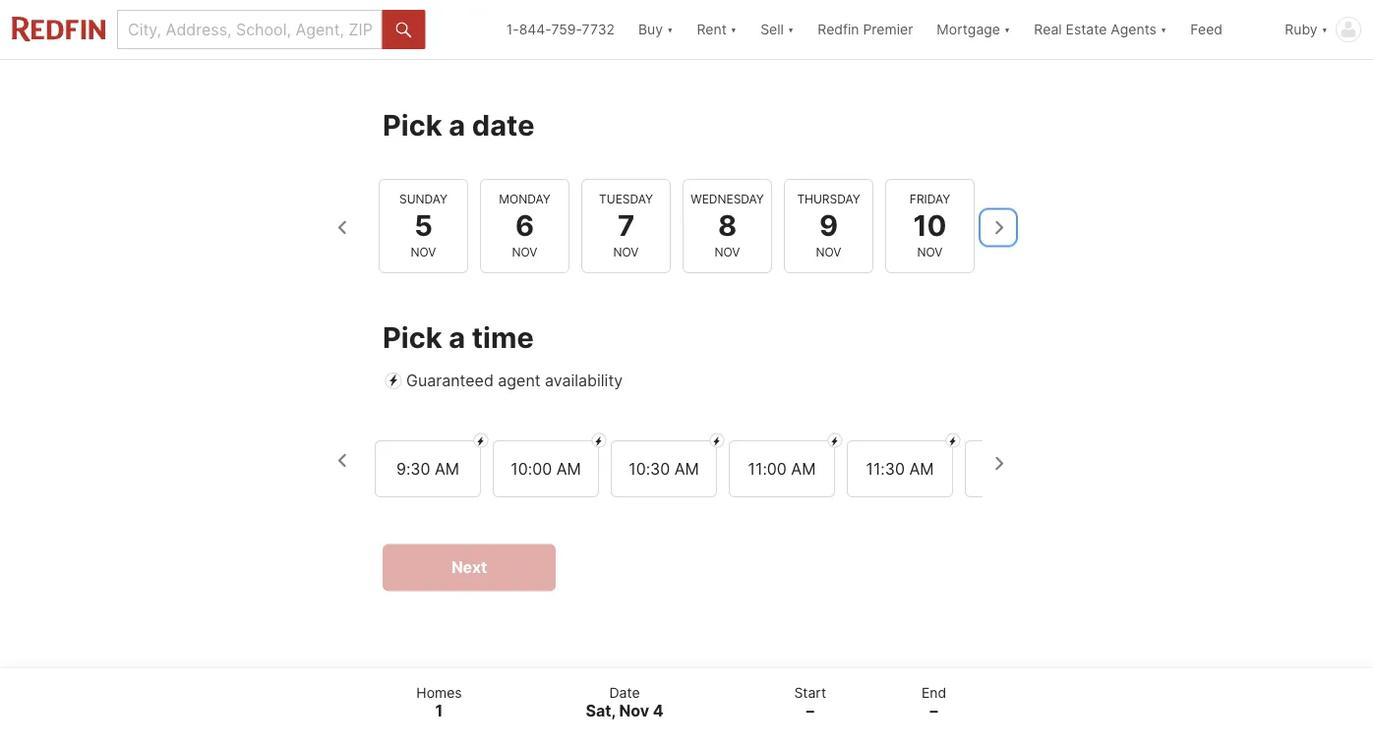 Task type: describe. For each thing, give the bounding box(es) containing it.
redfin premier button
[[806, 0, 925, 59]]

pick a date
[[383, 108, 535, 142]]

sunday 5 nov
[[399, 191, 448, 259]]

▾ for buy ▾
[[667, 21, 673, 38]]

buy ▾ button
[[638, 0, 673, 59]]

real estate agents ▾
[[1034, 21, 1167, 38]]

10:30
[[629, 459, 670, 478]]

5
[[414, 208, 433, 243]]

friday
[[910, 191, 950, 206]]

11:00 am
[[748, 459, 816, 478]]

monday 6 nov
[[499, 191, 550, 259]]

next
[[451, 558, 487, 577]]

mortgage ▾ button
[[925, 0, 1022, 59]]

tuesday 7 nov
[[599, 191, 653, 259]]

759-
[[551, 21, 582, 38]]

friday 10 nov
[[910, 191, 950, 259]]

pick a time
[[383, 320, 534, 355]]

8
[[718, 208, 737, 243]]

1-
[[506, 21, 519, 38]]

date
[[472, 108, 535, 142]]

am for 10:00 am
[[556, 459, 581, 478]]

1-844-759-7732
[[506, 21, 615, 38]]

9:30
[[396, 459, 430, 478]]

buy
[[638, 21, 663, 38]]

1-844-759-7732 link
[[506, 21, 615, 38]]

guaranteed agent availability
[[406, 371, 623, 391]]

pick for pick a time
[[383, 320, 442, 355]]

mortgage
[[937, 21, 1000, 38]]

nov for 6
[[512, 245, 538, 259]]

redfin premier
[[818, 21, 913, 38]]

▾ for mortgage ▾
[[1004, 21, 1011, 38]]

agents
[[1111, 21, 1157, 38]]

sell ▾
[[761, 21, 794, 38]]

10:00 am
[[511, 459, 581, 478]]

ruby ▾
[[1285, 21, 1328, 38]]

10
[[913, 208, 947, 243]]

real
[[1034, 21, 1062, 38]]

next image for previous icon
[[983, 448, 1014, 480]]

nov for 8
[[715, 245, 740, 259]]

homes
[[416, 685, 462, 701]]

1
[[435, 702, 443, 721]]

real estate agents ▾ link
[[1034, 0, 1167, 59]]

ruby
[[1285, 21, 1318, 38]]

premier
[[863, 21, 913, 38]]

feed
[[1191, 21, 1223, 38]]

9:30 am
[[396, 459, 459, 478]]

9
[[819, 208, 838, 243]]

rent ▾ button
[[685, 0, 749, 59]]

a for date
[[449, 108, 465, 142]]

nov for 5
[[411, 245, 436, 259]]

mortgage ▾ button
[[937, 0, 1011, 59]]

– for end –
[[930, 702, 938, 721]]

4
[[653, 702, 664, 721]]

thursday 9 nov
[[797, 191, 860, 259]]

11:30 am
[[866, 459, 934, 478]]

10:00 am button
[[493, 440, 599, 497]]

sat,
[[586, 702, 616, 721]]

start
[[794, 685, 826, 701]]

rent ▾
[[697, 21, 737, 38]]

real estate agents ▾ button
[[1022, 0, 1179, 59]]

a for time
[[449, 320, 465, 355]]

guaranteed
[[406, 371, 494, 391]]

▾ for sell ▾
[[788, 21, 794, 38]]



Task type: vqa. For each thing, say whether or not it's contained in the screenshot.


Task type: locate. For each thing, give the bounding box(es) containing it.
pick for pick a date
[[383, 108, 442, 142]]

agent
[[498, 371, 541, 391]]

am for 10:30 am
[[675, 459, 699, 478]]

2 next image from the top
[[983, 448, 1014, 480]]

buy ▾ button
[[627, 0, 685, 59]]

nov inside wednesday 8 nov
[[715, 245, 740, 259]]

3 am from the left
[[675, 459, 699, 478]]

3 ▾ from the left
[[788, 21, 794, 38]]

1 – from the left
[[806, 702, 814, 721]]

am right 10:30
[[675, 459, 699, 478]]

am right 9:30
[[435, 459, 459, 478]]

1 a from the top
[[449, 108, 465, 142]]

nov for 7
[[613, 245, 639, 259]]

nov down 9
[[816, 245, 841, 259]]

nov down 10
[[917, 245, 943, 259]]

am for 9:30 am
[[435, 459, 459, 478]]

nov down 5
[[411, 245, 436, 259]]

start –
[[794, 685, 826, 721]]

feed button
[[1179, 0, 1273, 59]]

availability
[[545, 371, 623, 391]]

10:30 am button
[[611, 440, 717, 497]]

sell ▾ button
[[749, 0, 806, 59]]

4 am from the left
[[791, 459, 816, 478]]

0 horizontal spatial –
[[806, 702, 814, 721]]

end
[[922, 685, 946, 701]]

1 pick from the top
[[383, 108, 442, 142]]

0 vertical spatial next image
[[983, 212, 1014, 243]]

homes 1
[[416, 685, 462, 721]]

am inside button
[[791, 459, 816, 478]]

0 vertical spatial pick
[[383, 108, 442, 142]]

5 ▾ from the left
[[1161, 21, 1167, 38]]

nov inside "friday 10 nov"
[[917, 245, 943, 259]]

previous image
[[328, 445, 359, 477]]

nov
[[411, 245, 436, 259], [512, 245, 538, 259], [613, 245, 639, 259], [715, 245, 740, 259], [816, 245, 841, 259], [917, 245, 943, 259], [619, 702, 649, 721]]

wednesday
[[691, 191, 764, 206]]

nov for 9
[[816, 245, 841, 259]]

am right 11:00
[[791, 459, 816, 478]]

submit search image
[[396, 22, 412, 38]]

sunday
[[399, 191, 448, 206]]

mortgage ▾
[[937, 21, 1011, 38]]

– inside start –
[[806, 702, 814, 721]]

7732
[[582, 21, 615, 38]]

tuesday
[[599, 191, 653, 206]]

1 am from the left
[[435, 459, 459, 478]]

▾ for ruby ▾
[[1322, 21, 1328, 38]]

2 a from the top
[[449, 320, 465, 355]]

– down the start
[[806, 702, 814, 721]]

date sat, nov  4
[[586, 685, 664, 721]]

▾ right the rent
[[731, 21, 737, 38]]

11:30 am button
[[847, 440, 953, 497]]

sell
[[761, 21, 784, 38]]

1 vertical spatial next image
[[983, 448, 1014, 480]]

2 am from the left
[[556, 459, 581, 478]]

nov for 10
[[917, 245, 943, 259]]

time
[[472, 320, 534, 355]]

–
[[806, 702, 814, 721], [930, 702, 938, 721]]

a up "guaranteed" on the left of the page
[[449, 320, 465, 355]]

rent
[[697, 21, 727, 38]]

▾ inside 'dropdown button'
[[1161, 21, 1167, 38]]

▾ right "ruby"
[[1322, 21, 1328, 38]]

nov inside tuesday 7 nov
[[613, 245, 639, 259]]

▾ for rent ▾
[[731, 21, 737, 38]]

previous image
[[328, 212, 359, 243]]

nov down the 7
[[613, 245, 639, 259]]

monday
[[499, 191, 550, 206]]

next image for previous image
[[983, 212, 1014, 243]]

11:00 am button
[[729, 440, 835, 497]]

pick up sunday
[[383, 108, 442, 142]]

9:30 am button
[[375, 440, 481, 497]]

am right 11:30
[[909, 459, 934, 478]]

nov inside the thursday 9 nov
[[816, 245, 841, 259]]

end –
[[922, 685, 946, 721]]

▾ right mortgage
[[1004, 21, 1011, 38]]

– down end
[[930, 702, 938, 721]]

pick up "guaranteed" on the left of the page
[[383, 320, 442, 355]]

nov inside the sunday 5 nov
[[411, 245, 436, 259]]

buy ▾
[[638, 21, 673, 38]]

– inside end –
[[930, 702, 938, 721]]

am
[[435, 459, 459, 478], [556, 459, 581, 478], [675, 459, 699, 478], [791, 459, 816, 478], [909, 459, 934, 478]]

10:00
[[511, 459, 552, 478]]

844-
[[519, 21, 551, 38]]

2 – from the left
[[930, 702, 938, 721]]

– for start –
[[806, 702, 814, 721]]

a
[[449, 108, 465, 142], [449, 320, 465, 355]]

5 am from the left
[[909, 459, 934, 478]]

1 ▾ from the left
[[667, 21, 673, 38]]

wednesday 8 nov
[[691, 191, 764, 259]]

▾ right sell at the top of page
[[788, 21, 794, 38]]

pick
[[383, 108, 442, 142], [383, 320, 442, 355]]

0 vertical spatial a
[[449, 108, 465, 142]]

1 next image from the top
[[983, 212, 1014, 243]]

2 pick from the top
[[383, 320, 442, 355]]

11:00
[[748, 459, 787, 478]]

sell ▾ button
[[761, 0, 794, 59]]

rent ▾ button
[[697, 0, 737, 59]]

am for 11:00 am
[[791, 459, 816, 478]]

▾ right agents
[[1161, 21, 1167, 38]]

am for 11:30 am
[[909, 459, 934, 478]]

nov down 8
[[715, 245, 740, 259]]

6
[[515, 208, 534, 243]]

next image
[[983, 212, 1014, 243], [983, 448, 1014, 480]]

6 ▾ from the left
[[1322, 21, 1328, 38]]

am inside button
[[556, 459, 581, 478]]

nov down the 6
[[512, 245, 538, 259]]

estate
[[1066, 21, 1107, 38]]

2 ▾ from the left
[[731, 21, 737, 38]]

1 vertical spatial a
[[449, 320, 465, 355]]

City, Address, School, Agent, ZIP search field
[[117, 10, 382, 49]]

4 ▾ from the left
[[1004, 21, 1011, 38]]

1 horizontal spatial –
[[930, 702, 938, 721]]

10:30 am
[[629, 459, 699, 478]]

nov down the date
[[619, 702, 649, 721]]

date
[[609, 685, 640, 701]]

11:30
[[866, 459, 905, 478]]

am right 10:00 at the left bottom of page
[[556, 459, 581, 478]]

a left date
[[449, 108, 465, 142]]

1 vertical spatial pick
[[383, 320, 442, 355]]

7
[[618, 208, 635, 243]]

▾
[[667, 21, 673, 38], [731, 21, 737, 38], [788, 21, 794, 38], [1004, 21, 1011, 38], [1161, 21, 1167, 38], [1322, 21, 1328, 38]]

nov inside "monday 6 nov"
[[512, 245, 538, 259]]

nov inside date sat, nov  4
[[619, 702, 649, 721]]

redfin
[[818, 21, 859, 38]]

▾ right buy
[[667, 21, 673, 38]]

next button
[[383, 544, 556, 592]]

thursday
[[797, 191, 860, 206]]



